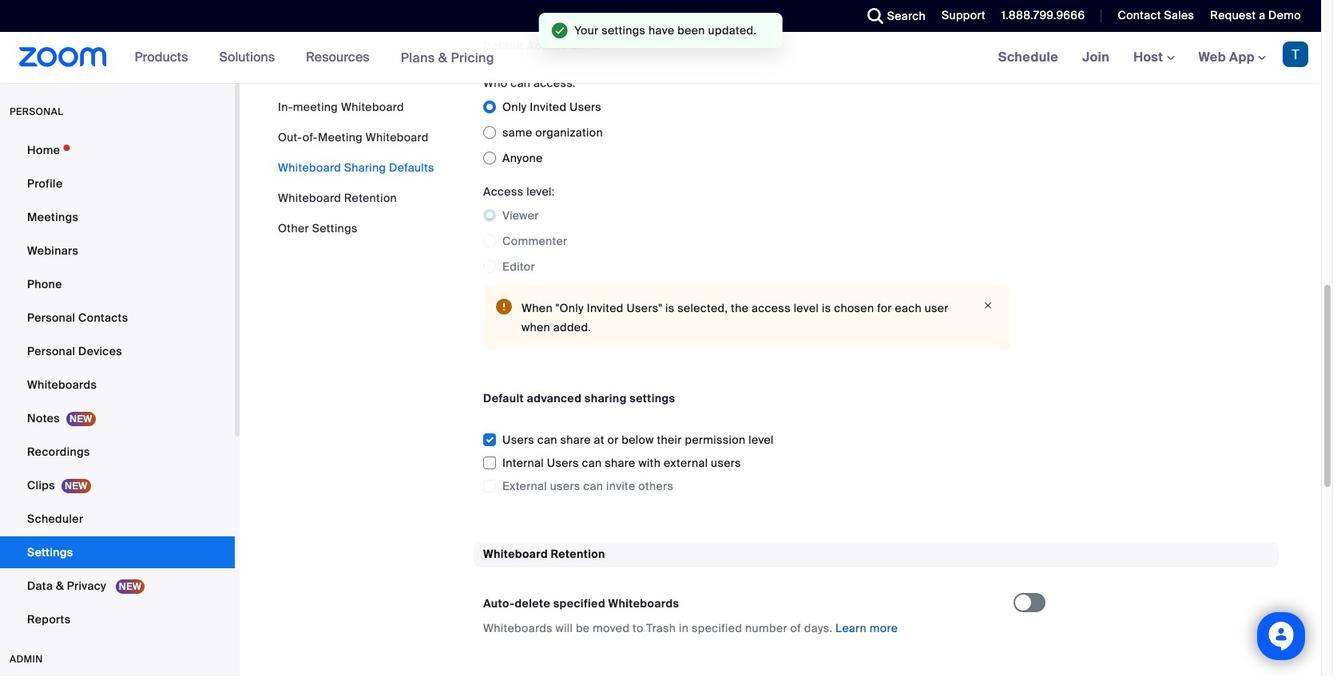 Task type: vqa. For each thing, say whether or not it's contained in the screenshot.
Digital Signage Content Link
no



Task type: locate. For each thing, give the bounding box(es) containing it.
default left advanced
[[483, 392, 524, 406]]

level right access
[[794, 301, 819, 316]]

0 vertical spatial specified
[[553, 596, 606, 611]]

1 vertical spatial whiteboard retention
[[483, 547, 605, 562]]

1 vertical spatial invited
[[587, 301, 624, 316]]

settings right your at the top of page
[[602, 23, 646, 38]]

2 default from the top
[[483, 392, 524, 406]]

settings down whiteboard retention link
[[312, 221, 358, 236]]

when
[[522, 301, 553, 316]]

0 vertical spatial &
[[438, 49, 448, 66]]

whiteboard sharing defaults
[[278, 161, 434, 175]]

users inside who can access: option group
[[570, 100, 602, 114]]

0 horizontal spatial &
[[56, 579, 64, 594]]

search button
[[855, 0, 930, 32]]

to
[[633, 621, 644, 636]]

level for permission
[[749, 433, 774, 448]]

1 horizontal spatial whiteboard retention
[[483, 547, 605, 562]]

level inside when "only invited users" is selected, the access level is chosen for each user when added.
[[794, 301, 819, 316]]

other
[[278, 221, 309, 236]]

when
[[522, 320, 550, 335]]

whiteboard down of-
[[278, 161, 341, 175]]

1 horizontal spatial users
[[711, 456, 741, 471]]

0 horizontal spatial is
[[665, 301, 675, 316]]

clips link
[[0, 470, 235, 502]]

product information navigation
[[123, 32, 506, 84]]

contact sales link
[[1106, 0, 1199, 32], [1118, 8, 1195, 22]]

whiteboards up to
[[608, 596, 679, 611]]

whiteboard up "other settings"
[[278, 191, 341, 205]]

contact
[[1118, 8, 1161, 22]]

0 horizontal spatial level
[[749, 433, 774, 448]]

users up the external users can invite others
[[547, 456, 579, 471]]

personal down personal contacts on the left top of the page
[[27, 344, 75, 359]]

access down success image
[[527, 38, 568, 53]]

whiteboard retention
[[278, 191, 397, 205], [483, 547, 605, 562]]

scheduler link
[[0, 503, 235, 535]]

users
[[711, 456, 741, 471], [550, 479, 580, 494]]

1 horizontal spatial whiteboards
[[483, 621, 553, 636]]

sharing
[[344, 161, 386, 175]]

1 vertical spatial access
[[483, 185, 524, 199]]

invite
[[606, 479, 636, 494]]

1 horizontal spatial retention
[[551, 547, 605, 562]]

1 vertical spatial retention
[[551, 547, 605, 562]]

personal menu menu
[[0, 134, 235, 638]]

whiteboard up auto-
[[483, 547, 548, 562]]

access
[[752, 301, 791, 316]]

home link
[[0, 134, 235, 166]]

phone link
[[0, 268, 235, 300]]

invited inside who can access: option group
[[530, 100, 567, 114]]

1 horizontal spatial settings
[[312, 221, 358, 236]]

auto-delete specified whiteboards
[[483, 596, 679, 611]]

in
[[679, 621, 689, 636]]

2 horizontal spatial whiteboards
[[608, 596, 679, 611]]

when "only invited users" is selected, the access level is chosen for each user when added.
[[522, 301, 949, 335]]

1 is from the left
[[665, 301, 675, 316]]

1.888.799.9666
[[1002, 8, 1085, 22]]

1 horizontal spatial is
[[822, 301, 831, 316]]

1 vertical spatial share
[[605, 456, 636, 471]]

invited down access:
[[530, 100, 567, 114]]

solutions button
[[219, 32, 282, 83]]

0 vertical spatial whiteboard retention
[[278, 191, 397, 205]]

1 default from the top
[[483, 38, 524, 53]]

other settings link
[[278, 221, 358, 236]]

whiteboards
[[27, 378, 97, 392], [608, 596, 679, 611], [483, 621, 553, 636]]

personal inside personal contacts link
[[27, 311, 75, 325]]

level for access
[[794, 301, 819, 316]]

whiteboards down delete
[[483, 621, 553, 636]]

meeting
[[293, 100, 338, 114]]

users down permission
[[711, 456, 741, 471]]

access up the viewer
[[483, 185, 524, 199]]

& for pricing
[[438, 49, 448, 66]]

0 vertical spatial access
[[527, 38, 568, 53]]

devices
[[78, 344, 122, 359]]

external
[[664, 456, 708, 471]]

users up internal
[[503, 433, 534, 448]]

0 horizontal spatial settings
[[27, 546, 73, 560]]

settings down scheduler
[[27, 546, 73, 560]]

is left chosen
[[822, 301, 831, 316]]

can up internal
[[537, 433, 557, 448]]

personal down phone
[[27, 311, 75, 325]]

same organization
[[503, 126, 603, 140]]

data & privacy
[[27, 579, 109, 594]]

access level:
[[483, 185, 555, 199]]

& inside product information navigation
[[438, 49, 448, 66]]

whiteboard
[[341, 100, 404, 114], [366, 130, 429, 145], [278, 161, 341, 175], [278, 191, 341, 205], [483, 547, 548, 562]]

join
[[1083, 49, 1110, 66]]

your settings have been updated.
[[575, 23, 757, 38]]

invited right "only
[[587, 301, 624, 316]]

& inside personal menu menu
[[56, 579, 64, 594]]

advanced
[[527, 392, 582, 406]]

users"
[[627, 301, 662, 316]]

their
[[657, 433, 682, 448]]

be
[[576, 621, 590, 636]]

0 horizontal spatial whiteboards
[[27, 378, 97, 392]]

0 horizontal spatial whiteboard retention
[[278, 191, 397, 205]]

0 horizontal spatial retention
[[344, 191, 397, 205]]

0 horizontal spatial users
[[550, 479, 580, 494]]

1 vertical spatial whiteboards
[[608, 596, 679, 611]]

0 vertical spatial invited
[[530, 100, 567, 114]]

access
[[527, 38, 568, 53], [483, 185, 524, 199]]

banner
[[0, 32, 1321, 84]]

whiteboards for whiteboards will be moved to trash in specified number of days. learn more
[[483, 621, 553, 636]]

1 vertical spatial users
[[550, 479, 580, 494]]

settings
[[312, 221, 358, 236], [27, 546, 73, 560]]

support link
[[930, 0, 990, 32], [942, 8, 986, 22]]

settings up users can share at or below their permission level
[[630, 392, 675, 406]]

retention inside the whiteboard retention "element"
[[551, 547, 605, 562]]

schedule link
[[986, 32, 1071, 83]]

internal users can share with external users
[[503, 456, 741, 471]]

settings inside personal menu menu
[[27, 546, 73, 560]]

2 vertical spatial whiteboards
[[483, 621, 553, 636]]

level right permission
[[749, 433, 774, 448]]

share
[[560, 433, 591, 448], [605, 456, 636, 471]]

default up the who
[[483, 38, 524, 53]]

1 vertical spatial level
[[749, 433, 774, 448]]

default
[[483, 38, 524, 53], [483, 392, 524, 406]]

recordings link
[[0, 436, 235, 468]]

1 vertical spatial settings
[[27, 546, 73, 560]]

search
[[887, 9, 926, 23]]

personal inside personal devices link
[[27, 344, 75, 359]]

share left at
[[560, 433, 591, 448]]

is right users"
[[665, 301, 675, 316]]

whiteboard retention down whiteboard sharing defaults
[[278, 191, 397, 205]]

share up invite
[[605, 456, 636, 471]]

contact sales
[[1118, 8, 1195, 22]]

1 vertical spatial personal
[[27, 344, 75, 359]]

0 horizontal spatial invited
[[530, 100, 567, 114]]

whiteboard retention inside the whiteboard retention "element"
[[483, 547, 605, 562]]

0 vertical spatial level
[[794, 301, 819, 316]]

& right data
[[56, 579, 64, 594]]

1 horizontal spatial &
[[438, 49, 448, 66]]

permission
[[685, 433, 746, 448]]

whiteboards inside personal menu menu
[[27, 378, 97, 392]]

specified right in
[[692, 621, 742, 636]]

1 horizontal spatial specified
[[692, 621, 742, 636]]

with
[[639, 456, 661, 471]]

at
[[594, 433, 605, 448]]

menu bar
[[278, 99, 434, 236]]

users
[[570, 100, 602, 114], [503, 433, 534, 448], [547, 456, 579, 471]]

0 vertical spatial users
[[570, 100, 602, 114]]

users right external
[[550, 479, 580, 494]]

admin
[[10, 653, 43, 666]]

whiteboard retention element
[[474, 543, 1279, 656]]

below
[[622, 433, 654, 448]]

retention up auto-delete specified whiteboards
[[551, 547, 605, 562]]

can
[[511, 76, 531, 90], [537, 433, 557, 448], [582, 456, 602, 471], [583, 479, 603, 494]]

0 vertical spatial whiteboards
[[27, 378, 97, 392]]

& right plans
[[438, 49, 448, 66]]

external
[[503, 479, 547, 494]]

default for default advanced sharing settings
[[483, 392, 524, 406]]

1 vertical spatial &
[[56, 579, 64, 594]]

request a demo link
[[1199, 0, 1321, 32], [1211, 8, 1301, 22]]

whiteboards down the personal devices
[[27, 378, 97, 392]]

1 personal from the top
[[27, 311, 75, 325]]

2 personal from the top
[[27, 344, 75, 359]]

users up organization
[[570, 100, 602, 114]]

delete
[[515, 596, 551, 611]]

0 vertical spatial personal
[[27, 311, 75, 325]]

sales
[[1164, 8, 1195, 22]]

same
[[503, 126, 533, 140]]

meeting
[[318, 130, 363, 145]]

level
[[794, 301, 819, 316], [749, 433, 774, 448]]

specified
[[553, 596, 606, 611], [692, 621, 742, 636]]

1 vertical spatial default
[[483, 392, 524, 406]]

1 horizontal spatial share
[[605, 456, 636, 471]]

retention down "sharing"
[[344, 191, 397, 205]]

1 vertical spatial settings
[[630, 392, 675, 406]]

learn more link
[[836, 621, 898, 636]]

users can share at or below their permission level
[[503, 433, 774, 448]]

0 horizontal spatial specified
[[553, 596, 606, 611]]

of-
[[303, 130, 318, 145]]

0 vertical spatial default
[[483, 38, 524, 53]]

whiteboard retention up delete
[[483, 547, 605, 562]]

1 horizontal spatial invited
[[587, 301, 624, 316]]

0 vertical spatial share
[[560, 433, 591, 448]]

1 horizontal spatial level
[[794, 301, 819, 316]]

success image
[[552, 22, 568, 38]]

specified up the be
[[553, 596, 606, 611]]

meetings
[[27, 210, 79, 224]]



Task type: describe. For each thing, give the bounding box(es) containing it.
solutions
[[219, 49, 275, 66]]

web app button
[[1199, 49, 1266, 66]]

privacy
[[67, 579, 106, 594]]

whiteboards link
[[0, 369, 235, 401]]

out-
[[278, 130, 303, 145]]

profile picture image
[[1283, 42, 1309, 67]]

app
[[1229, 49, 1255, 66]]

when "only invited users" is selected, the access level is chosen for each user when added. alert
[[483, 286, 1011, 350]]

1 vertical spatial specified
[[692, 621, 742, 636]]

0 vertical spatial settings
[[312, 221, 358, 236]]

whiteboard up defaults
[[366, 130, 429, 145]]

a
[[1259, 8, 1266, 22]]

1 horizontal spatial access
[[527, 38, 568, 53]]

added.
[[553, 320, 591, 335]]

data
[[27, 579, 53, 594]]

web app
[[1199, 49, 1255, 66]]

schedule
[[998, 49, 1059, 66]]

internal
[[503, 456, 544, 471]]

recordings
[[27, 445, 90, 459]]

whiteboard sharing defaults element
[[474, 0, 1279, 517]]

each
[[895, 301, 922, 316]]

web
[[1199, 49, 1226, 66]]

0 horizontal spatial access
[[483, 185, 524, 199]]

warning image
[[496, 299, 512, 315]]

0 vertical spatial retention
[[344, 191, 397, 205]]

demo
[[1269, 8, 1301, 22]]

whiteboards will be moved to trash in specified number of days. learn more
[[483, 621, 898, 636]]

personal for personal contacts
[[27, 311, 75, 325]]

sharing
[[585, 392, 627, 406]]

can left invite
[[583, 479, 603, 494]]

whiteboards for whiteboards
[[27, 378, 97, 392]]

default advanced sharing settings
[[483, 392, 675, 406]]

meetings navigation
[[986, 32, 1321, 84]]

pricing
[[451, 49, 494, 66]]

personal contacts
[[27, 311, 128, 325]]

notes
[[27, 411, 60, 426]]

auto-
[[483, 596, 515, 611]]

host button
[[1134, 49, 1175, 66]]

2 is from the left
[[822, 301, 831, 316]]

notes link
[[0, 403, 235, 435]]

scheduler
[[27, 512, 83, 526]]

whiteboard sharing defaults link
[[278, 161, 434, 175]]

access level: option group
[[483, 203, 1011, 280]]

1 vertical spatial users
[[503, 433, 534, 448]]

plans
[[401, 49, 435, 66]]

whiteboard up out-of-meeting whiteboard "link"
[[341, 100, 404, 114]]

invited inside when "only invited users" is selected, the access level is chosen for each user when added.
[[587, 301, 624, 316]]

0 horizontal spatial share
[[560, 433, 591, 448]]

in-
[[278, 100, 293, 114]]

products button
[[135, 32, 195, 83]]

settings link
[[0, 537, 235, 569]]

others
[[639, 479, 674, 494]]

webinars link
[[0, 235, 235, 267]]

who
[[483, 76, 508, 90]]

"only
[[556, 301, 584, 316]]

host
[[1134, 49, 1167, 66]]

resources button
[[306, 32, 377, 83]]

viewer
[[503, 209, 539, 223]]

2 vertical spatial users
[[547, 456, 579, 471]]

your
[[575, 23, 599, 38]]

the
[[731, 301, 749, 316]]

whiteboard retention link
[[278, 191, 397, 205]]

user
[[925, 301, 949, 316]]

personal
[[10, 105, 63, 118]]

can up only
[[511, 76, 531, 90]]

can up the external users can invite others
[[582, 456, 602, 471]]

profile link
[[0, 168, 235, 200]]

clips
[[27, 479, 55, 493]]

default access level
[[483, 38, 600, 53]]

zoom logo image
[[19, 47, 107, 67]]

0 vertical spatial users
[[711, 456, 741, 471]]

days.
[[804, 621, 833, 636]]

personal devices link
[[0, 336, 235, 367]]

personal for personal devices
[[27, 344, 75, 359]]

selected,
[[678, 301, 728, 316]]

0 vertical spatial settings
[[602, 23, 646, 38]]

personal devices
[[27, 344, 122, 359]]

out-of-meeting whiteboard link
[[278, 130, 429, 145]]

close image
[[979, 299, 998, 313]]

contacts
[[78, 311, 128, 325]]

join link
[[1071, 32, 1122, 83]]

webinars
[[27, 244, 78, 258]]

data & privacy link
[[0, 570, 235, 602]]

personal contacts link
[[0, 302, 235, 334]]

who can access: option group
[[483, 94, 1011, 171]]

number
[[745, 621, 788, 636]]

reports link
[[0, 604, 235, 636]]

or
[[608, 433, 619, 448]]

more
[[870, 621, 898, 636]]

organization
[[536, 126, 603, 140]]

level
[[571, 38, 600, 53]]

banner containing products
[[0, 32, 1321, 84]]

will
[[556, 621, 573, 636]]

default for default access level
[[483, 38, 524, 53]]

updated.
[[708, 23, 757, 38]]

settings inside whiteboard sharing defaults "element"
[[630, 392, 675, 406]]

for
[[877, 301, 892, 316]]

resources
[[306, 49, 370, 66]]

menu bar containing in-meeting whiteboard
[[278, 99, 434, 236]]

been
[[678, 23, 705, 38]]

have
[[649, 23, 675, 38]]

other settings
[[278, 221, 358, 236]]

only invited users
[[503, 100, 602, 114]]

whiteboard inside "element"
[[483, 547, 548, 562]]

in-meeting whiteboard link
[[278, 100, 404, 114]]

learn
[[836, 621, 867, 636]]

& for privacy
[[56, 579, 64, 594]]

reports
[[27, 613, 71, 627]]



